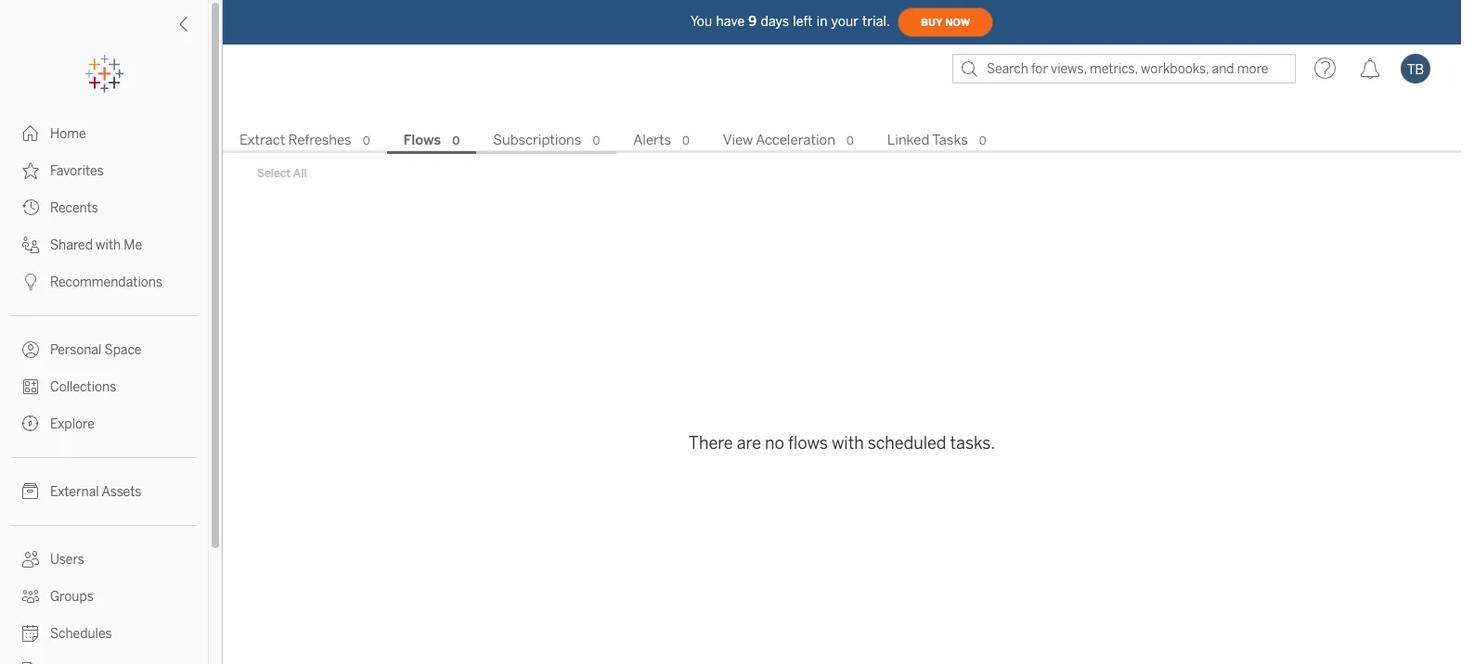 Task type: describe. For each thing, give the bounding box(es) containing it.
assets
[[102, 485, 141, 500]]

now
[[945, 16, 970, 28]]

there
[[689, 434, 733, 454]]

your
[[831, 13, 859, 29]]

shared with me
[[50, 238, 142, 253]]

by text only_f5he34f image for schedules
[[22, 626, 39, 642]]

subscriptions
[[493, 132, 581, 149]]

by text only_f5he34f image for favorites
[[22, 162, 39, 179]]

users
[[50, 552, 84, 568]]

extract refreshes
[[239, 132, 352, 149]]

acceleration
[[756, 132, 835, 149]]

0 for extract refreshes
[[363, 135, 370, 148]]

navigation panel element
[[0, 56, 208, 665]]

by text only_f5he34f image for recommendations
[[22, 274, 39, 291]]

buy now
[[921, 16, 970, 28]]

buy now button
[[898, 7, 993, 37]]

left
[[793, 13, 813, 29]]

schedules
[[50, 627, 112, 642]]

are
[[737, 434, 761, 454]]

recents
[[50, 201, 98, 216]]

favorites link
[[0, 152, 208, 189]]

in
[[817, 13, 828, 29]]

linked
[[887, 132, 930, 149]]

flows
[[788, 434, 828, 454]]

buy
[[921, 16, 942, 28]]

recommendations link
[[0, 264, 208, 301]]

select
[[257, 167, 291, 180]]

0 for subscriptions
[[593, 135, 600, 148]]

jobs image
[[22, 663, 39, 665]]

shared
[[50, 238, 93, 253]]

by text only_f5he34f image for home
[[22, 125, 39, 142]]

tasks
[[932, 132, 968, 149]]

days
[[761, 13, 789, 29]]

with inside main content
[[832, 434, 864, 454]]

favorites
[[50, 163, 104, 179]]

shared with me link
[[0, 226, 208, 264]]

Search for views, metrics, workbooks, and more text field
[[952, 54, 1296, 84]]

trial.
[[862, 13, 890, 29]]

alerts
[[633, 132, 671, 149]]

there are no flows with scheduled tasks.
[[689, 434, 995, 454]]

me
[[124, 238, 142, 253]]

explore
[[50, 417, 95, 433]]

you have 9 days left in your trial.
[[691, 13, 890, 29]]

have
[[716, 13, 745, 29]]

no
[[765, 434, 784, 454]]

0 for alerts
[[682, 135, 690, 148]]

flows
[[403, 132, 441, 149]]



Task type: locate. For each thing, give the bounding box(es) containing it.
1 horizontal spatial with
[[832, 434, 864, 454]]

0 right flows
[[452, 135, 460, 148]]

all
[[293, 167, 307, 180]]

0 for flows
[[452, 135, 460, 148]]

linked tasks
[[887, 132, 968, 149]]

by text only_f5he34f image up jobs image on the bottom left of page
[[22, 626, 39, 642]]

schedules link
[[0, 615, 208, 653]]

0 left the alerts
[[593, 135, 600, 148]]

with
[[96, 238, 121, 253], [832, 434, 864, 454]]

external assets
[[50, 485, 141, 500]]

4 by text only_f5he34f image from the top
[[22, 342, 39, 358]]

navigation containing extract refreshes
[[223, 126, 1461, 154]]

0 horizontal spatial with
[[96, 238, 121, 253]]

select all
[[257, 167, 307, 180]]

by text only_f5he34f image inside schedules link
[[22, 626, 39, 642]]

by text only_f5he34f image for groups
[[22, 589, 39, 605]]

collections link
[[0, 369, 208, 406]]

recents link
[[0, 189, 208, 226]]

by text only_f5he34f image for external assets
[[22, 484, 39, 500]]

by text only_f5he34f image inside favorites link
[[22, 162, 39, 179]]

by text only_f5he34f image for recents
[[22, 200, 39, 216]]

6 by text only_f5he34f image from the top
[[22, 416, 39, 433]]

1 by text only_f5he34f image from the top
[[22, 125, 39, 142]]

0 right the alerts
[[682, 135, 690, 148]]

0 for linked tasks
[[979, 135, 986, 148]]

personal space
[[50, 343, 141, 358]]

groups
[[50, 589, 94, 605]]

scheduled
[[868, 434, 946, 454]]

0
[[363, 135, 370, 148], [452, 135, 460, 148], [593, 135, 600, 148], [682, 135, 690, 148], [847, 135, 854, 148], [979, 135, 986, 148]]

explore link
[[0, 406, 208, 443]]

3 by text only_f5he34f image from the top
[[22, 484, 39, 500]]

1 vertical spatial with
[[832, 434, 864, 454]]

by text only_f5he34f image inside groups link
[[22, 589, 39, 605]]

1 0 from the left
[[363, 135, 370, 148]]

extract
[[239, 132, 285, 149]]

by text only_f5he34f image
[[22, 125, 39, 142], [22, 200, 39, 216], [22, 237, 39, 253], [22, 342, 39, 358], [22, 379, 39, 395], [22, 416, 39, 433], [22, 626, 39, 642]]

by text only_f5he34f image left shared
[[22, 237, 39, 253]]

1 by text only_f5he34f image from the top
[[22, 162, 39, 179]]

4 by text only_f5he34f image from the top
[[22, 551, 39, 568]]

external
[[50, 485, 99, 500]]

by text only_f5he34f image
[[22, 162, 39, 179], [22, 274, 39, 291], [22, 484, 39, 500], [22, 551, 39, 568], [22, 589, 39, 605]]

external assets link
[[0, 473, 208, 511]]

by text only_f5he34f image for personal space
[[22, 342, 39, 358]]

by text only_f5he34f image inside shared with me link
[[22, 237, 39, 253]]

5 by text only_f5he34f image from the top
[[22, 589, 39, 605]]

9
[[748, 13, 757, 29]]

4 0 from the left
[[682, 135, 690, 148]]

2 by text only_f5he34f image from the top
[[22, 200, 39, 216]]

0 vertical spatial with
[[96, 238, 121, 253]]

0 right acceleration
[[847, 135, 854, 148]]

personal
[[50, 343, 102, 358]]

0 right the tasks
[[979, 135, 986, 148]]

select all button
[[245, 162, 319, 185]]

by text only_f5he34f image inside "collections" link
[[22, 379, 39, 395]]

5 by text only_f5he34f image from the top
[[22, 379, 39, 395]]

0 for view acceleration
[[847, 135, 854, 148]]

recommendations
[[50, 275, 163, 291]]

by text only_f5he34f image left groups
[[22, 589, 39, 605]]

by text only_f5he34f image inside home link
[[22, 125, 39, 142]]

sub-spaces tab list
[[223, 130, 1461, 154]]

there are no flows with scheduled tasks. main content
[[223, 93, 1461, 665]]

by text only_f5he34f image for shared with me
[[22, 237, 39, 253]]

navigation
[[223, 126, 1461, 154]]

by text only_f5he34f image inside "personal space" "link"
[[22, 342, 39, 358]]

you
[[691, 13, 712, 29]]

home link
[[0, 115, 208, 152]]

0 right refreshes
[[363, 135, 370, 148]]

3 0 from the left
[[593, 135, 600, 148]]

by text only_f5he34f image left personal
[[22, 342, 39, 358]]

home
[[50, 126, 86, 142]]

groups link
[[0, 578, 208, 615]]

by text only_f5he34f image inside explore link
[[22, 416, 39, 433]]

by text only_f5he34f image for explore
[[22, 416, 39, 433]]

space
[[104, 343, 141, 358]]

by text only_f5he34f image left recommendations
[[22, 274, 39, 291]]

by text only_f5he34f image left home
[[22, 125, 39, 142]]

with left me at the top left
[[96, 238, 121, 253]]

2 0 from the left
[[452, 135, 460, 148]]

2 by text only_f5he34f image from the top
[[22, 274, 39, 291]]

tasks.
[[950, 434, 995, 454]]

by text only_f5he34f image left recents
[[22, 200, 39, 216]]

by text only_f5he34f image left explore
[[22, 416, 39, 433]]

by text only_f5he34f image left users
[[22, 551, 39, 568]]

main navigation. press the up and down arrow keys to access links. element
[[0, 115, 208, 665]]

refreshes
[[288, 132, 352, 149]]

by text only_f5he34f image left external
[[22, 484, 39, 500]]

personal space link
[[0, 331, 208, 369]]

view
[[723, 132, 753, 149]]

by text only_f5he34f image inside users link
[[22, 551, 39, 568]]

5 0 from the left
[[847, 135, 854, 148]]

by text only_f5he34f image left collections at the left bottom of page
[[22, 379, 39, 395]]

by text only_f5he34f image left the favorites
[[22, 162, 39, 179]]

6 0 from the left
[[979, 135, 986, 148]]

collections
[[50, 380, 116, 395]]

3 by text only_f5he34f image from the top
[[22, 237, 39, 253]]

by text only_f5he34f image inside recommendations "link"
[[22, 274, 39, 291]]

7 by text only_f5he34f image from the top
[[22, 626, 39, 642]]

with inside main navigation. press the up and down arrow keys to access links. element
[[96, 238, 121, 253]]

by text only_f5he34f image inside recents link
[[22, 200, 39, 216]]

with right flows
[[832, 434, 864, 454]]

users link
[[0, 541, 208, 578]]

by text only_f5he34f image for collections
[[22, 379, 39, 395]]

by text only_f5he34f image inside external assets link
[[22, 484, 39, 500]]

by text only_f5he34f image for users
[[22, 551, 39, 568]]

view acceleration
[[723, 132, 835, 149]]



Task type: vqa. For each thing, say whether or not it's contained in the screenshot.
All
yes



